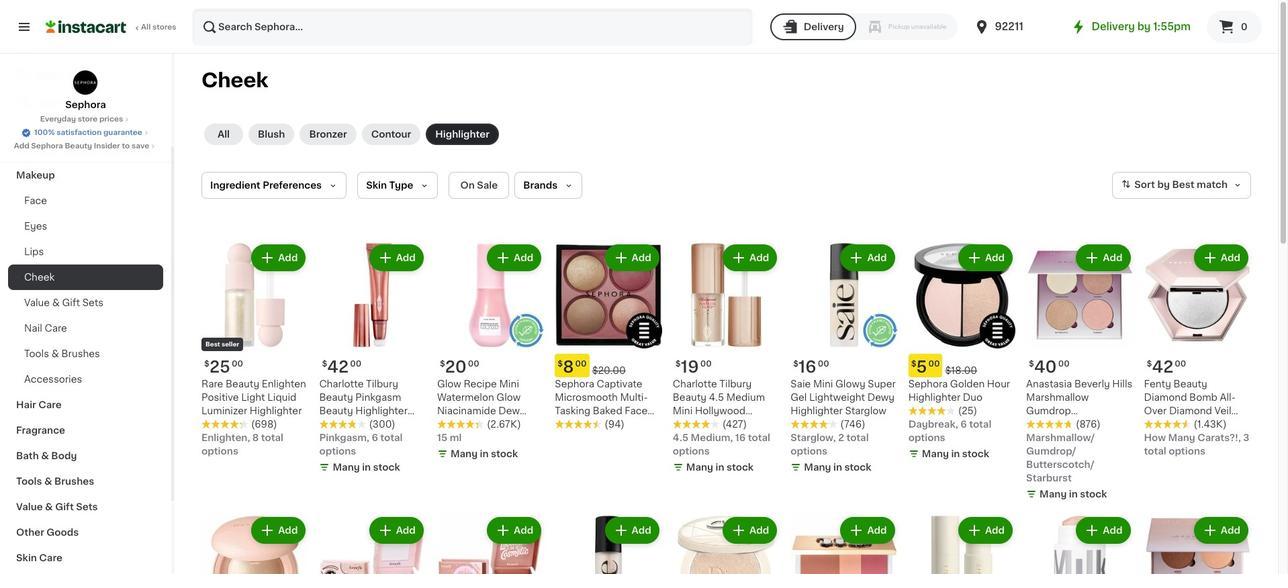 Task type: describe. For each thing, give the bounding box(es) containing it.
watermelon
[[437, 393, 494, 403]]

many down daybreak, 6 total options on the right of the page
[[922, 450, 949, 459]]

holiday party ready beauty
[[16, 145, 153, 155]]

saie mini glowy super gel lightweight dewy highlighter starglow
[[791, 380, 896, 416]]

stock for $18.00
[[963, 450, 990, 459]]

product group containing 25
[[202, 242, 309, 459]]

glowy
[[836, 380, 866, 389]]

$ for anastasia beverly hills marshmallow gumdrop butterscotch starburst sugar glow kit
[[1029, 360, 1035, 368]]

$ 42 00 for charlotte
[[322, 360, 362, 375]]

many in stock for $18.00
[[922, 450, 990, 459]]

in for 40
[[1070, 490, 1078, 500]]

butterscotch
[[1027, 420, 1089, 430]]

skin for skin type
[[366, 181, 387, 190]]

5
[[917, 360, 927, 375]]

& up other goods
[[45, 503, 53, 512]]

92211
[[995, 22, 1024, 32]]

& right bath
[[41, 452, 49, 461]]

stock for 42
[[373, 463, 400, 473]]

in for 19
[[716, 463, 725, 473]]

stores
[[152, 24, 176, 31]]

fenty beauty diamond bomb all- over diamond veil face makeup
[[1145, 380, 1236, 430]]

best for best seller
[[206, 342, 220, 348]]

total for 42
[[381, 434, 403, 443]]

in for 42
[[362, 463, 371, 473]]

product group containing 5
[[909, 242, 1016, 464]]

fragrance link
[[8, 418, 163, 443]]

total for 16
[[847, 434, 869, 443]]

face inside "$ 8 00 $20.00 sephora captivate microsmooth multi- tasking baked face palette"
[[625, 407, 648, 416]]

cheek link
[[8, 265, 163, 290]]

0 vertical spatial glow
[[437, 380, 461, 389]]

pinkgasm
[[356, 393, 401, 403]]

total inside 4.5 medium, 16 total options
[[748, 434, 771, 443]]

add sephora beauty insider to save link
[[14, 141, 157, 152]]

dewy
[[868, 393, 895, 403]]

options for $18.00
[[909, 434, 946, 443]]

face link
[[8, 188, 163, 214]]

flawless
[[673, 420, 713, 430]]

service type group
[[770, 13, 958, 40]]

8 for enlighten, 8 total options
[[253, 434, 259, 443]]

shop link
[[8, 35, 163, 62]]

(300)
[[369, 420, 396, 430]]

19
[[681, 360, 699, 375]]

type
[[389, 181, 414, 190]]

daybreak, 6 total options
[[909, 420, 992, 443]]

highlighter inside highlighter "link"
[[436, 130, 490, 139]]

makeup link
[[8, 163, 163, 188]]

options inside 4.5 medium, 16 total options
[[673, 447, 710, 457]]

00 for anastasia beverly hills marshmallow gumdrop butterscotch starburst sugar glow kit
[[1059, 360, 1070, 368]]

hair care link
[[8, 392, 163, 418]]

$ 42 00 for fenty
[[1147, 360, 1187, 375]]

0 vertical spatial value & gift sets
[[24, 298, 104, 308]]

hollywood
[[695, 407, 746, 416]]

many for 40
[[1040, 490, 1067, 500]]

ml
[[450, 434, 462, 443]]

1 vertical spatial value & gift sets
[[16, 503, 98, 512]]

eyes link
[[8, 214, 163, 239]]

product group containing 40
[[1027, 242, 1134, 504]]

2 tools & brushes link from the top
[[8, 469, 163, 495]]

(1.43k)
[[1194, 420, 1227, 430]]

instacart logo image
[[46, 19, 126, 35]]

recipe
[[464, 380, 497, 389]]

medium,
[[691, 434, 733, 443]]

captivate
[[597, 380, 643, 389]]

save
[[132, 142, 149, 150]]

1 tools & brushes link from the top
[[8, 341, 163, 367]]

many in stock for 16
[[804, 463, 872, 473]]

rare
[[202, 380, 223, 389]]

highlighter for 5
[[909, 393, 961, 403]]

everyday store prices
[[40, 116, 123, 123]]

seller
[[222, 342, 239, 348]]

starburst inside the marshmallow/ gumdrop/ butterscotch/ starburst
[[1027, 474, 1072, 483]]

$ for charlotte tilbury beauty pinkgasm beauty highlighter wand
[[322, 360, 327, 368]]

0 vertical spatial face
[[24, 196, 47, 206]]

bath & body
[[16, 452, 77, 461]]

sephora up store at the left top of page
[[65, 100, 106, 110]]

duo
[[963, 393, 983, 403]]

many for 19
[[687, 463, 714, 473]]

$ for charlotte tilbury beauty 4.5 medium mini hollywood flawless filter
[[676, 360, 681, 368]]

sugar
[[1073, 434, 1100, 443]]

(746)
[[841, 420, 866, 430]]

(876)
[[1076, 420, 1101, 430]]

carats?!,
[[1198, 434, 1242, 443]]

42 for charlotte
[[327, 360, 349, 375]]

how many carats?!, 3 total options
[[1145, 434, 1250, 457]]

rare beauty enlighten positive light liquid luminizer highlighter
[[202, 380, 306, 416]]

light
[[241, 393, 265, 403]]

daybreak,
[[909, 420, 959, 430]]

charlotte for 19
[[673, 380, 717, 389]]

1 horizontal spatial 16
[[799, 360, 817, 375]]

tilbury for 42
[[366, 380, 398, 389]]

stock for 40
[[1081, 490, 1108, 500]]

bronzer
[[309, 130, 347, 139]]

1 vertical spatial tools
[[16, 477, 42, 486]]

other goods
[[16, 528, 79, 538]]

again
[[68, 71, 95, 80]]

nail care
[[24, 324, 67, 333]]

1 vertical spatial tools & brushes
[[16, 477, 94, 486]]

it
[[59, 71, 66, 80]]

insider
[[94, 142, 120, 150]]

product group containing 20
[[437, 242, 544, 464]]

many in stock for 42
[[333, 463, 400, 473]]

in for 20
[[480, 450, 489, 459]]

starglow,
[[791, 434, 836, 443]]

16 inside 4.5 medium, 16 total options
[[736, 434, 746, 443]]

nail care link
[[8, 316, 163, 341]]

add inside 'add sephora beauty insider to save' link
[[14, 142, 29, 150]]

care for nail care
[[45, 324, 67, 333]]

hills
[[1113, 380, 1133, 389]]

nail
[[24, 324, 42, 333]]

$ 25 00
[[204, 360, 243, 375]]

store
[[78, 116, 98, 123]]

00 for charlotte tilbury beauty pinkgasm beauty highlighter wand
[[350, 360, 362, 368]]

0 vertical spatial cheek
[[202, 71, 268, 90]]

00 for fenty beauty diamond bomb all- over diamond veil face makeup
[[1175, 360, 1187, 368]]

4.5 inside the charlotte tilbury beauty 4.5 medium mini hollywood flawless filter
[[709, 393, 724, 403]]

0
[[1241, 22, 1248, 32]]

many for 42
[[333, 463, 360, 473]]

92211 button
[[974, 8, 1055, 46]]

tilbury for 19
[[720, 380, 752, 389]]

palette
[[555, 420, 589, 430]]

enlighten,
[[202, 434, 250, 443]]

bath
[[16, 452, 39, 461]]

match
[[1197, 180, 1228, 190]]

glow inside anastasia beverly hills marshmallow gumdrop butterscotch starburst sugar glow kit
[[1103, 434, 1127, 443]]

in for 16
[[834, 463, 843, 473]]

total for 25
[[261, 434, 284, 443]]

many in stock for 20
[[451, 450, 518, 459]]

all for all stores
[[141, 24, 151, 31]]

sale
[[477, 181, 498, 190]]

all for all
[[218, 130, 230, 139]]

total for $18.00
[[970, 420, 992, 430]]

& down "bath & body"
[[44, 477, 52, 486]]

00 for saie mini glowy super gel lightweight dewy highlighter starglow
[[818, 360, 830, 368]]

wand
[[319, 420, 346, 430]]

over
[[1145, 407, 1167, 416]]

$ for saie mini glowy super gel lightweight dewy highlighter starglow
[[794, 360, 799, 368]]

0 vertical spatial value
[[24, 298, 50, 308]]

6 for 42
[[372, 434, 378, 443]]

anastasia beverly hills marshmallow gumdrop butterscotch starburst sugar glow kit
[[1027, 380, 1133, 457]]

00 inside $ 5 00 $18.00 sephora golden hour highlighter duo
[[929, 360, 940, 368]]

buy it again link
[[8, 62, 163, 89]]

1 vertical spatial diamond
[[1170, 407, 1213, 416]]

by for sort
[[1158, 180, 1170, 190]]

marshmallow/
[[1027, 434, 1095, 443]]

baked
[[593, 407, 623, 416]]

goods
[[47, 528, 79, 538]]

stock for 20
[[491, 450, 518, 459]]

microsmooth
[[555, 393, 618, 403]]

42 for fenty
[[1153, 360, 1174, 375]]



Task type: locate. For each thing, give the bounding box(es) containing it.
0 vertical spatial makeup
[[16, 171, 55, 180]]

$ for rare beauty enlighten positive light liquid luminizer highlighter
[[204, 360, 210, 368]]

1 $ from the left
[[204, 360, 210, 368]]

many down starglow, 2 total options
[[804, 463, 831, 473]]

all left blush link
[[218, 130, 230, 139]]

diamond down 'fenty'
[[1145, 393, 1188, 403]]

brands
[[524, 181, 558, 190]]

many for 20
[[451, 450, 478, 459]]

tools & brushes up accessories
[[24, 349, 100, 359]]

00 up the lightweight
[[818, 360, 830, 368]]

1 horizontal spatial face
[[625, 407, 648, 416]]

delivery inside delivery by 1:55pm link
[[1092, 22, 1135, 32]]

all-
[[1220, 393, 1236, 403]]

1 vertical spatial sets
[[76, 503, 98, 512]]

00 for glow recipe mini watermelon glow niacinamide dew drops
[[468, 360, 480, 368]]

product group
[[202, 242, 309, 459], [319, 242, 427, 477], [437, 242, 544, 464], [555, 242, 662, 432], [673, 242, 780, 477], [791, 242, 898, 477], [909, 242, 1016, 464], [1027, 242, 1134, 504], [1145, 242, 1252, 459], [202, 515, 309, 574], [319, 515, 427, 574], [437, 515, 544, 574], [555, 515, 662, 574], [673, 515, 780, 574], [791, 515, 898, 574], [909, 515, 1016, 574], [1027, 515, 1134, 574], [1145, 515, 1252, 574]]

1 vertical spatial tools & brushes link
[[8, 469, 163, 495]]

$ left $18.00
[[912, 360, 917, 368]]

mini inside the 'glow recipe mini watermelon glow niacinamide dew drops'
[[500, 380, 519, 389]]

6 down (300)
[[372, 434, 378, 443]]

1 starburst from the top
[[1027, 434, 1070, 443]]

by for delivery
[[1138, 22, 1151, 32]]

mini
[[814, 380, 833, 389], [500, 380, 519, 389], [673, 407, 693, 416]]

starburst up gumdrop/
[[1027, 434, 1070, 443]]

care for hair care
[[38, 400, 62, 410]]

in down 'butterscotch/'
[[1070, 490, 1078, 500]]

0 vertical spatial tools
[[24, 349, 49, 359]]

delivery inside delivery button
[[804, 22, 844, 32]]

drops
[[437, 420, 466, 430]]

1 vertical spatial by
[[1158, 180, 1170, 190]]

$18.00
[[946, 366, 978, 376]]

everyday store prices link
[[40, 114, 131, 125]]

hour
[[988, 380, 1011, 389]]

1 horizontal spatial skin
[[366, 181, 387, 190]]

1 horizontal spatial cheek
[[202, 71, 268, 90]]

0 vertical spatial gift
[[62, 298, 80, 308]]

4.5 down flawless
[[673, 434, 689, 443]]

total down (25)
[[970, 420, 992, 430]]

highlighter up on
[[436, 130, 490, 139]]

6 00 from the left
[[468, 360, 480, 368]]

7 00 from the left
[[701, 360, 712, 368]]

in down 4.5 medium, 16 total options in the right bottom of the page
[[716, 463, 725, 473]]

dew
[[499, 407, 520, 416]]

1 vertical spatial starburst
[[1027, 474, 1072, 483]]

(427)
[[723, 420, 747, 430]]

tools down bath
[[16, 477, 42, 486]]

makeup up how many carats?!, 3 total options on the right bottom
[[1170, 420, 1207, 430]]

0 horizontal spatial $ 42 00
[[322, 360, 362, 375]]

0 vertical spatial 4.5
[[709, 393, 724, 403]]

16 up saie in the bottom of the page
[[799, 360, 817, 375]]

$ inside $ 5 00 $18.00 sephora golden hour highlighter duo
[[912, 360, 917, 368]]

by
[[1138, 22, 1151, 32], [1158, 180, 1170, 190]]

beauty inside fenty beauty diamond bomb all- over diamond veil face makeup
[[1174, 380, 1208, 389]]

on
[[461, 181, 475, 190]]

blush
[[258, 130, 285, 139]]

cheek inside cheek link
[[24, 273, 55, 282]]

care right nail
[[45, 324, 67, 333]]

golden
[[951, 380, 985, 389]]

highlighter inside $ 5 00 $18.00 sephora golden hour highlighter duo
[[909, 393, 961, 403]]

7 $ from the left
[[676, 360, 681, 368]]

delivery for delivery
[[804, 22, 844, 32]]

lists
[[38, 97, 61, 107]]

value & gift sets link up goods
[[8, 495, 163, 520]]

$ up saie in the bottom of the page
[[794, 360, 799, 368]]

charlotte inside the charlotte tilbury beauty 4.5 medium mini hollywood flawless filter
[[673, 380, 717, 389]]

2 tilbury from the left
[[720, 380, 752, 389]]

bath & body link
[[8, 443, 163, 469]]

5 $ from the left
[[1029, 360, 1035, 368]]

sephora down 100%
[[31, 142, 63, 150]]

& up nail care
[[52, 298, 60, 308]]

value up other
[[16, 503, 43, 512]]

fragrance
[[16, 426, 65, 435]]

options inside the 'enlighten, 8 total options'
[[202, 447, 238, 457]]

charlotte up pinkgasm
[[319, 380, 364, 389]]

starburst down 'butterscotch/'
[[1027, 474, 1072, 483]]

$ for glow recipe mini watermelon glow niacinamide dew drops
[[440, 360, 445, 368]]

0 horizontal spatial 16
[[736, 434, 746, 443]]

6 $ from the left
[[440, 360, 445, 368]]

accessories link
[[8, 367, 163, 392]]

00 left the '$20.00'
[[576, 360, 587, 368]]

pinkgasm,
[[319, 434, 370, 443]]

glow down 20
[[437, 380, 461, 389]]

0 vertical spatial 8
[[563, 360, 574, 375]]

20
[[445, 360, 467, 375]]

0 horizontal spatial by
[[1138, 22, 1151, 32]]

$ inside $ 19 00
[[676, 360, 681, 368]]

$8.00 original price: $20.00 element
[[555, 354, 662, 378]]

4.5 up hollywood
[[709, 393, 724, 403]]

starburst
[[1027, 434, 1070, 443], [1027, 474, 1072, 483]]

1 horizontal spatial glow
[[497, 393, 521, 403]]

$ inside "$ 8 00 $20.00 sephora captivate microsmooth multi- tasking baked face palette"
[[558, 360, 563, 368]]

all
[[141, 24, 151, 31], [218, 130, 230, 139]]

best inside the product group
[[206, 342, 220, 348]]

0 horizontal spatial 4.5
[[673, 434, 689, 443]]

best
[[1173, 180, 1195, 190], [206, 342, 220, 348]]

00 right the 40
[[1059, 360, 1070, 368]]

face down multi-
[[625, 407, 648, 416]]

4 00 from the left
[[818, 360, 830, 368]]

tools & brushes link up accessories
[[8, 341, 163, 367]]

$ inside $ 20 00
[[440, 360, 445, 368]]

6 down (25)
[[961, 420, 967, 430]]

$ up rare
[[204, 360, 210, 368]]

2 horizontal spatial mini
[[814, 380, 833, 389]]

by inside field
[[1158, 180, 1170, 190]]

charlotte tilbury beauty 4.5 medium mini hollywood flawless filter
[[673, 380, 765, 430]]

0 vertical spatial 16
[[799, 360, 817, 375]]

gel
[[791, 393, 807, 403]]

1 vertical spatial 6
[[372, 434, 378, 443]]

00 right 5
[[929, 360, 940, 368]]

best match
[[1173, 180, 1228, 190]]

tools & brushes
[[24, 349, 100, 359], [16, 477, 94, 486]]

brands button
[[515, 172, 583, 199]]

stock down (2.67k)
[[491, 450, 518, 459]]

4 $ from the left
[[794, 360, 799, 368]]

1 horizontal spatial charlotte
[[673, 380, 717, 389]]

1 vertical spatial makeup
[[1170, 420, 1207, 430]]

9 $ from the left
[[1147, 360, 1153, 368]]

2 value & gift sets link from the top
[[8, 495, 163, 520]]

Search field
[[194, 9, 752, 44]]

stock down daybreak, 6 total options on the right of the page
[[963, 450, 990, 459]]

in down starglow, 2 total options
[[834, 463, 843, 473]]

charlotte for 42
[[319, 380, 364, 389]]

0 vertical spatial all
[[141, 24, 151, 31]]

00 inside $ 20 00
[[468, 360, 480, 368]]

saie
[[791, 380, 811, 389]]

4.5 medium, 16 total options
[[673, 434, 771, 457]]

in down pinkgasm, 6 total options at the left
[[362, 463, 371, 473]]

3 00 from the left
[[576, 360, 587, 368]]

total down (746)
[[847, 434, 869, 443]]

hair
[[16, 400, 36, 410]]

00 inside "$ 8 00 $20.00 sephora captivate microsmooth multi- tasking baked face palette"
[[576, 360, 587, 368]]

6 for $18.00
[[961, 420, 967, 430]]

1 tilbury from the left
[[366, 380, 398, 389]]

1 vertical spatial value
[[16, 503, 43, 512]]

2 $ from the left
[[322, 360, 327, 368]]

stock down 4.5 medium, 16 total options in the right bottom of the page
[[727, 463, 754, 473]]

options inside starglow, 2 total options
[[791, 447, 828, 457]]

1 vertical spatial 16
[[736, 434, 746, 443]]

options down starglow,
[[791, 447, 828, 457]]

guarantee
[[103, 129, 142, 136]]

$ 42 00 up charlotte tilbury beauty pinkgasm beauty highlighter wand
[[322, 360, 362, 375]]

0 horizontal spatial 8
[[253, 434, 259, 443]]

1 horizontal spatial 4.5
[[709, 393, 724, 403]]

marshmallow/ gumdrop/ butterscotch/ starburst
[[1027, 434, 1095, 483]]

care for skin care
[[39, 554, 62, 563]]

6 inside daybreak, 6 total options
[[961, 420, 967, 430]]

1 horizontal spatial by
[[1158, 180, 1170, 190]]

shop
[[38, 44, 63, 53]]

many for 16
[[804, 463, 831, 473]]

$5.00 original price: $18.00 element
[[909, 354, 1016, 378]]

contour link
[[362, 124, 421, 145]]

options for 16
[[791, 447, 828, 457]]

highlighter inside charlotte tilbury beauty pinkgasm beauty highlighter wand
[[356, 407, 408, 416]]

total inside starglow, 2 total options
[[847, 434, 869, 443]]

42 up charlotte tilbury beauty pinkgasm beauty highlighter wand
[[327, 360, 349, 375]]

0 horizontal spatial 42
[[327, 360, 349, 375]]

highlighter inside saie mini glowy super gel lightweight dewy highlighter starglow
[[791, 407, 843, 416]]

0 vertical spatial brushes
[[61, 349, 100, 359]]

$ up anastasia
[[1029, 360, 1035, 368]]

glow right sugar
[[1103, 434, 1127, 443]]

& up accessories
[[52, 349, 59, 359]]

tilbury inside the charlotte tilbury beauty 4.5 medium mini hollywood flawless filter
[[720, 380, 752, 389]]

total inside how many carats?!, 3 total options
[[1145, 447, 1167, 457]]

face
[[24, 196, 47, 206], [625, 407, 648, 416], [1145, 420, 1167, 430]]

delivery for delivery by 1:55pm
[[1092, 22, 1135, 32]]

in for $18.00
[[952, 450, 960, 459]]

2 $ 42 00 from the left
[[1147, 360, 1187, 375]]

1 horizontal spatial delivery
[[1092, 22, 1135, 32]]

sephora link
[[65, 70, 106, 112]]

starburst inside anastasia beverly hills marshmallow gumdrop butterscotch starburst sugar glow kit
[[1027, 434, 1070, 443]]

lips link
[[8, 239, 163, 265]]

best for best match
[[1173, 180, 1195, 190]]

15 ml
[[437, 434, 462, 443]]

0 vertical spatial care
[[45, 324, 67, 333]]

0 horizontal spatial tilbury
[[366, 380, 398, 389]]

total down (300)
[[381, 434, 403, 443]]

1 vertical spatial value & gift sets link
[[8, 495, 163, 520]]

0 vertical spatial best
[[1173, 180, 1195, 190]]

1 horizontal spatial all
[[218, 130, 230, 139]]

sephora logo image
[[73, 70, 98, 95]]

total inside pinkgasm, 6 total options
[[381, 434, 403, 443]]

by left 1:55pm
[[1138, 22, 1151, 32]]

enlighten
[[262, 380, 306, 389]]

6 inside pinkgasm, 6 total options
[[372, 434, 378, 443]]

stock down starglow, 2 total options
[[845, 463, 872, 473]]

8 inside the 'enlighten, 8 total options'
[[253, 434, 259, 443]]

options down carats?!, on the bottom right
[[1169, 447, 1206, 457]]

1 vertical spatial brushes
[[54, 477, 94, 486]]

1 00 from the left
[[232, 360, 243, 368]]

many
[[1169, 434, 1196, 443], [451, 450, 478, 459], [922, 450, 949, 459], [333, 463, 360, 473], [804, 463, 831, 473], [687, 463, 714, 473], [1040, 490, 1067, 500]]

tilbury inside charlotte tilbury beauty pinkgasm beauty highlighter wand
[[366, 380, 398, 389]]

brushes down nail care link
[[61, 349, 100, 359]]

options inside pinkgasm, 6 total options
[[319, 447, 356, 457]]

gift up nail care link
[[62, 298, 80, 308]]

product group containing 19
[[673, 242, 780, 477]]

gumdrop/
[[1027, 447, 1077, 457]]

2 horizontal spatial face
[[1145, 420, 1167, 430]]

$ up 'fenty'
[[1147, 360, 1153, 368]]

preferences
[[263, 181, 322, 190]]

care down other goods
[[39, 554, 62, 563]]

total inside daybreak, 6 total options
[[970, 420, 992, 430]]

0 horizontal spatial 6
[[372, 434, 378, 443]]

2 vertical spatial face
[[1145, 420, 1167, 430]]

niacinamide
[[437, 407, 496, 416]]

1 vertical spatial best
[[206, 342, 220, 348]]

care right hair on the bottom left of page
[[38, 400, 62, 410]]

luminizer
[[202, 407, 247, 416]]

stock for 16
[[845, 463, 872, 473]]

0 horizontal spatial delivery
[[804, 22, 844, 32]]

value & gift sets link up nail care
[[8, 290, 163, 316]]

butterscotch/
[[1027, 461, 1095, 470]]

many right how
[[1169, 434, 1196, 443]]

charlotte inside charlotte tilbury beauty pinkgasm beauty highlighter wand
[[319, 380, 364, 389]]

best left the seller
[[206, 342, 220, 348]]

highlighter down gel
[[791, 407, 843, 416]]

8 00 from the left
[[929, 360, 940, 368]]

options down daybreak,
[[909, 434, 946, 443]]

00 up pinkgasm
[[350, 360, 362, 368]]

other
[[16, 528, 44, 538]]

tilbury up medium
[[720, 380, 752, 389]]

4.5 inside 4.5 medium, 16 total options
[[673, 434, 689, 443]]

1 42 from the left
[[327, 360, 349, 375]]

skin inside dropdown button
[[366, 181, 387, 190]]

how
[[1145, 434, 1166, 443]]

0 horizontal spatial glow
[[437, 380, 461, 389]]

body
[[51, 452, 77, 461]]

1 vertical spatial all
[[218, 130, 230, 139]]

00 right 19
[[701, 360, 712, 368]]

1 horizontal spatial makeup
[[1170, 420, 1207, 430]]

add button
[[253, 246, 305, 270], [371, 246, 423, 270], [489, 246, 540, 270], [606, 246, 658, 270], [724, 246, 776, 270], [842, 246, 894, 270], [960, 246, 1012, 270], [1078, 246, 1130, 270], [1196, 246, 1248, 270], [253, 519, 305, 543], [371, 519, 423, 543], [489, 519, 540, 543], [606, 519, 658, 543], [724, 519, 776, 543], [842, 519, 894, 543], [960, 519, 1012, 543], [1078, 519, 1130, 543], [1196, 519, 1248, 543]]

total down (698)
[[261, 434, 284, 443]]

8 inside "$ 8 00 $20.00 sephora captivate microsmooth multi- tasking baked face palette"
[[563, 360, 574, 375]]

5 00 from the left
[[1059, 360, 1070, 368]]

everyday
[[40, 116, 76, 123]]

0 vertical spatial starburst
[[1027, 434, 1070, 443]]

$ inside $ 16 00
[[794, 360, 799, 368]]

1 vertical spatial cheek
[[24, 273, 55, 282]]

highlighter for mini
[[791, 407, 843, 416]]

brushes down body
[[54, 477, 94, 486]]

42
[[327, 360, 349, 375], [1153, 360, 1174, 375]]

9 00 from the left
[[1175, 360, 1187, 368]]

stock down 'butterscotch/'
[[1081, 490, 1108, 500]]

00 inside $ 19 00
[[701, 360, 712, 368]]

2 00 from the left
[[350, 360, 362, 368]]

beverly
[[1075, 380, 1110, 389]]

(25)
[[959, 407, 978, 416]]

1 horizontal spatial 6
[[961, 420, 967, 430]]

1 vertical spatial skin
[[16, 554, 37, 563]]

in down (2.67k)
[[480, 450, 489, 459]]

ready
[[84, 145, 116, 155]]

0 vertical spatial diamond
[[1145, 393, 1188, 403]]

makeup
[[16, 171, 55, 180], [1170, 420, 1207, 430]]

makeup down holiday
[[16, 171, 55, 180]]

3 $ from the left
[[558, 360, 563, 368]]

many in stock down pinkgasm, 6 total options at the left
[[333, 463, 400, 473]]

product group containing 16
[[791, 242, 898, 477]]

skin care link
[[8, 546, 163, 571]]

42 up 'fenty'
[[1153, 360, 1174, 375]]

1 horizontal spatial $ 42 00
[[1147, 360, 1187, 375]]

beauty inside the charlotte tilbury beauty 4.5 medium mini hollywood flawless filter
[[673, 393, 707, 403]]

0 vertical spatial tools & brushes
[[24, 349, 100, 359]]

1 value & gift sets link from the top
[[8, 290, 163, 316]]

2 horizontal spatial glow
[[1103, 434, 1127, 443]]

8 up microsmooth
[[563, 360, 574, 375]]

0 vertical spatial 6
[[961, 420, 967, 430]]

00 right 25
[[232, 360, 243, 368]]

00 inside $ 16 00
[[818, 360, 830, 368]]

1 horizontal spatial 42
[[1153, 360, 1174, 375]]

$20.00
[[592, 366, 626, 376]]

mini inside the charlotte tilbury beauty 4.5 medium mini hollywood flawless filter
[[673, 407, 693, 416]]

skin down other
[[16, 554, 37, 563]]

many inside how many carats?!, 3 total options
[[1169, 434, 1196, 443]]

2 charlotte from the left
[[673, 380, 717, 389]]

8 $ from the left
[[912, 360, 917, 368]]

00 up fenty beauty diamond bomb all- over diamond veil face makeup
[[1175, 360, 1187, 368]]

options for 42
[[319, 447, 356, 457]]

product group containing 8
[[555, 242, 662, 432]]

$ inside $ 25 00
[[204, 360, 210, 368]]

many in stock for 19
[[687, 463, 754, 473]]

$ up the charlotte tilbury beauty 4.5 medium mini hollywood flawless filter
[[676, 360, 681, 368]]

all left stores
[[141, 24, 151, 31]]

many down 4.5 medium, 16 total options in the right bottom of the page
[[687, 463, 714, 473]]

$ up microsmooth
[[558, 360, 563, 368]]

highlighter for beauty
[[250, 407, 302, 416]]

1 horizontal spatial 8
[[563, 360, 574, 375]]

1 $ 42 00 from the left
[[322, 360, 362, 375]]

highlighter inside "rare beauty enlighten positive light liquid luminizer highlighter"
[[250, 407, 302, 416]]

0 horizontal spatial all
[[141, 24, 151, 31]]

multi-
[[620, 393, 648, 403]]

many in stock down 4.5 medium, 16 total options in the right bottom of the page
[[687, 463, 754, 473]]

0 vertical spatial tools & brushes link
[[8, 341, 163, 367]]

0 horizontal spatial face
[[24, 196, 47, 206]]

sets up other goods link
[[76, 503, 98, 512]]

total inside the 'enlighten, 8 total options'
[[261, 434, 284, 443]]

1 vertical spatial gift
[[55, 503, 74, 512]]

prices
[[99, 116, 123, 123]]

fenty
[[1145, 380, 1172, 389]]

highlighter link
[[426, 124, 499, 145]]

1 vertical spatial care
[[38, 400, 62, 410]]

mini up dew
[[500, 380, 519, 389]]

delivery by 1:55pm link
[[1071, 19, 1191, 35]]

highlighter up daybreak,
[[909, 393, 961, 403]]

ingredient
[[210, 181, 261, 190]]

$ 42 00 up 'fenty'
[[1147, 360, 1187, 375]]

1 vertical spatial glow
[[497, 393, 521, 403]]

1 horizontal spatial best
[[1173, 180, 1195, 190]]

0 vertical spatial value & gift sets link
[[8, 290, 163, 316]]

charlotte tilbury beauty pinkgasm beauty highlighter wand
[[319, 380, 408, 430]]

buy
[[38, 71, 57, 80]]

makeup inside fenty beauty diamond bomb all- over diamond veil face makeup
[[1170, 420, 1207, 430]]

1 horizontal spatial tilbury
[[720, 380, 752, 389]]

many in stock for 40
[[1040, 490, 1108, 500]]

2 42 from the left
[[1153, 360, 1174, 375]]

8 for $ 8 00 $20.00 sephora captivate microsmooth multi- tasking baked face palette
[[563, 360, 574, 375]]

00 inside '$ 40 00'
[[1059, 360, 1070, 368]]

$ inside '$ 40 00'
[[1029, 360, 1035, 368]]

0 horizontal spatial skin
[[16, 554, 37, 563]]

stock for 19
[[727, 463, 754, 473]]

glow
[[437, 380, 461, 389], [497, 393, 521, 403], [1103, 434, 1127, 443]]

enlighten, 8 total options
[[202, 434, 284, 457]]

1:55pm
[[1154, 22, 1191, 32]]

face inside fenty beauty diamond bomb all- over diamond veil face makeup
[[1145, 420, 1167, 430]]

options inside daybreak, 6 total options
[[909, 434, 946, 443]]

16 down (427)
[[736, 434, 746, 443]]

100% satisfaction guarantee button
[[21, 125, 150, 138]]

sephora inside "$ 8 00 $20.00 sephora captivate microsmooth multi- tasking baked face palette"
[[555, 380, 595, 389]]

best inside field
[[1173, 180, 1195, 190]]

buy it again
[[38, 71, 95, 80]]

8 down (698)
[[253, 434, 259, 443]]

total down how
[[1145, 447, 1167, 457]]

skin for skin care
[[16, 554, 37, 563]]

other goods link
[[8, 520, 163, 546]]

1 charlotte from the left
[[319, 380, 364, 389]]

00 for rare beauty enlighten positive light liquid luminizer highlighter
[[232, 360, 243, 368]]

many in stock down starglow, 2 total options
[[804, 463, 872, 473]]

0 horizontal spatial mini
[[500, 380, 519, 389]]

2 starburst from the top
[[1027, 474, 1072, 483]]

value & gift sets up goods
[[16, 503, 98, 512]]

blush link
[[249, 124, 295, 145]]

delivery by 1:55pm
[[1092, 22, 1191, 32]]

1 vertical spatial 4.5
[[673, 434, 689, 443]]

00 for charlotte tilbury beauty 4.5 medium mini hollywood flawless filter
[[701, 360, 712, 368]]

beauty inside "rare beauty enlighten positive light liquid luminizer highlighter"
[[226, 380, 259, 389]]

1 horizontal spatial mini
[[673, 407, 693, 416]]

0 horizontal spatial makeup
[[16, 171, 55, 180]]

1 vertical spatial 8
[[253, 434, 259, 443]]

sephora inside $ 5 00 $18.00 sephora golden hour highlighter duo
[[909, 380, 948, 389]]

00 inside $ 25 00
[[232, 360, 243, 368]]

0 horizontal spatial cheek
[[24, 273, 55, 282]]

0 vertical spatial sets
[[82, 298, 104, 308]]

on sale button
[[449, 172, 509, 199]]

options down medium,
[[673, 447, 710, 457]]

Best match Sort by field
[[1113, 172, 1252, 199]]

bomb
[[1190, 393, 1218, 403]]

on sale
[[461, 181, 498, 190]]

liquid
[[268, 393, 297, 403]]

options for 25
[[202, 447, 238, 457]]

None search field
[[192, 8, 753, 46]]

to
[[122, 142, 130, 150]]

options down enlighten,
[[202, 447, 238, 457]]

0 horizontal spatial best
[[206, 342, 220, 348]]

1 vertical spatial face
[[625, 407, 648, 416]]

pinkgasm, 6 total options
[[319, 434, 403, 457]]

2 vertical spatial glow
[[1103, 434, 1127, 443]]

highlighter up (300)
[[356, 407, 408, 416]]

0 vertical spatial by
[[1138, 22, 1151, 32]]

2 vertical spatial care
[[39, 554, 62, 563]]

face down 'over'
[[1145, 420, 1167, 430]]

sephora down 5
[[909, 380, 948, 389]]

$ for fenty beauty diamond bomb all- over diamond veil face makeup
[[1147, 360, 1153, 368]]

cheek up all link
[[202, 71, 268, 90]]

$ up watermelon
[[440, 360, 445, 368]]

mini inside saie mini glowy super gel lightweight dewy highlighter starglow
[[814, 380, 833, 389]]

0 vertical spatial skin
[[366, 181, 387, 190]]

glow up dew
[[497, 393, 521, 403]]

options inside how many carats?!, 3 total options
[[1169, 447, 1206, 457]]

all link
[[204, 124, 243, 145]]

3
[[1244, 434, 1250, 443]]

value & gift sets up nail care
[[24, 298, 104, 308]]

0 horizontal spatial charlotte
[[319, 380, 364, 389]]

options down pinkgasm, in the bottom left of the page
[[319, 447, 356, 457]]



Task type: vqa. For each thing, say whether or not it's contained in the screenshot.
Beans
no



